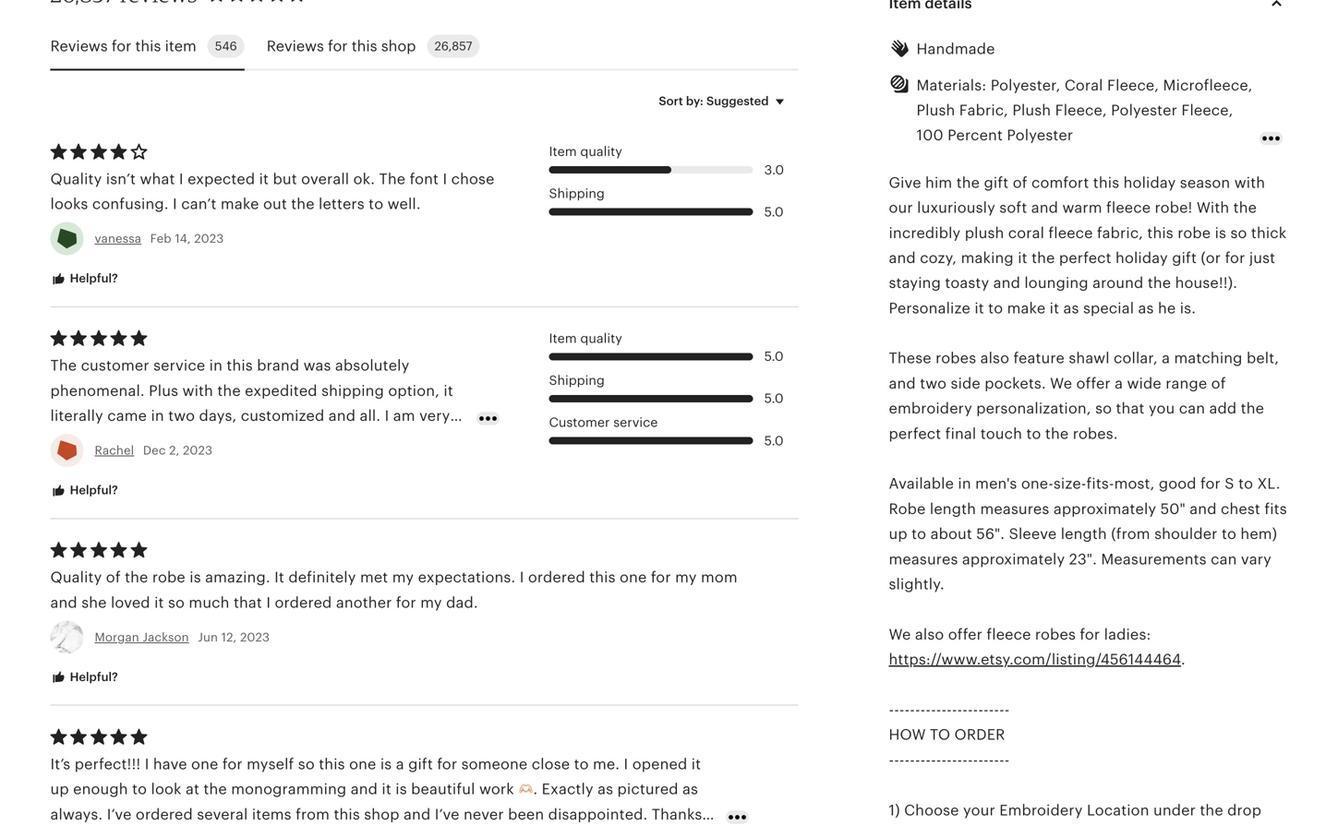 Task type: vqa. For each thing, say whether or not it's contained in the screenshot.
Vanessa
yes



Task type: locate. For each thing, give the bounding box(es) containing it.
0 horizontal spatial up
[[50, 782, 69, 798]]

we down slightly.
[[889, 627, 911, 643]]

0 vertical spatial item quality
[[549, 144, 622, 159]]

1 horizontal spatial of
[[1013, 174, 1028, 191]]

offer inside these robes also feature shawl collar, a matching belt, and two side pockets.  we offer a wide range of embroidery personalization, so that you can add the perfect final touch to the robes.
[[1077, 375, 1111, 392]]

for inside available in men's one-size-fits-most, good for s to xl. robe length measures approximately 50" and chest fits up to about 56".  sleeve length (from shoulder to hem) measures approximately 23".  measurements can vary slightly.
[[1201, 476, 1221, 493]]

0 vertical spatial quality
[[50, 171, 102, 187]]

materials:
[[917, 77, 987, 94]]

so up robes. at the right of page
[[1096, 401, 1112, 417]]

it down toasty
[[975, 300, 984, 317]]

to down robe
[[912, 526, 927, 543]]

0 horizontal spatial measures
[[889, 551, 958, 568]]

robe up (or on the top right
[[1178, 225, 1211, 241]]

quality up looks
[[50, 171, 102, 187]]

1 horizontal spatial in
[[209, 358, 223, 374]]

the inside quality isn't what i expected it but overall ok. the font i chose looks confusing. i can't make out the letters to well.
[[291, 196, 315, 212]]

1 vertical spatial quality
[[580, 331, 622, 346]]

another
[[336, 595, 392, 611]]

ordered down definitely
[[275, 595, 332, 611]]

1 horizontal spatial with
[[1235, 174, 1266, 191]]

1 vertical spatial polyester
[[1007, 127, 1074, 144]]

1 vertical spatial shop
[[364, 807, 400, 823]]

offer down shawl
[[1077, 375, 1111, 392]]

and inside these robes also feature shawl collar, a matching belt, and two side pockets.  we offer a wide range of embroidery personalization, so that you can add the perfect final touch to the robes.
[[889, 375, 916, 392]]

2 item quality from the top
[[549, 331, 622, 346]]

0 horizontal spatial also
[[915, 627, 944, 643]]

approximately down fits-
[[1054, 501, 1157, 518]]

fits
[[1265, 501, 1287, 518]]

perfect up lounging
[[1059, 250, 1112, 266]]

as down lounging
[[1064, 300, 1079, 317]]

can down range
[[1179, 401, 1206, 417]]

1 vertical spatial fleece
[[1049, 225, 1093, 241]]

fleece, right coral
[[1108, 77, 1159, 94]]

robes up https://www.etsy.com/listing/456144464 link
[[1035, 627, 1076, 643]]

2023 for 3.0
[[194, 232, 224, 246]]

1 horizontal spatial perfect
[[1059, 250, 1112, 266]]

0 vertical spatial helpful? button
[[36, 262, 132, 296]]

item quality for 3.0
[[549, 144, 622, 159]]

the right at
[[204, 782, 227, 798]]

0 horizontal spatial of
[[106, 570, 121, 586]]

to down toasty
[[989, 300, 1003, 317]]

0 vertical spatial that
[[1116, 401, 1145, 417]]

xl.
[[1258, 476, 1281, 493]]

of inside quality of the robe is amazing. it definitely met my expectations. i ordered this one for my mom and she loved it so much that i ordered another for my dad.
[[106, 570, 121, 586]]

5.0
[[764, 204, 784, 219], [764, 349, 784, 364], [764, 391, 784, 406], [764, 433, 784, 448]]

2 horizontal spatial of
[[1212, 375, 1226, 392]]

that down wide
[[1116, 401, 1145, 417]]

2 vertical spatial in
[[958, 476, 972, 493]]

my left dad.
[[420, 595, 442, 611]]

range
[[1166, 375, 1208, 392]]

it
[[274, 570, 284, 586]]

1 vertical spatial the
[[50, 358, 77, 374]]

and left she
[[50, 595, 77, 611]]

also down slightly.
[[915, 627, 944, 643]]

1 horizontal spatial can
[[1211, 551, 1237, 568]]

2 quality from the top
[[580, 331, 622, 346]]

0 horizontal spatial plush
[[917, 102, 955, 119]]

a
[[1162, 350, 1170, 367], [1115, 375, 1123, 392], [396, 756, 404, 773]]

beautiful
[[411, 782, 475, 798]]

0 horizontal spatial a
[[396, 756, 404, 773]]

0 horizontal spatial two
[[168, 408, 195, 424]]

quality of the robe is amazing. it definitely met my expectations. i ordered this one for my mom and she loved it so much that i ordered another for my dad.
[[50, 570, 738, 611]]

quality for 5.0
[[580, 331, 622, 346]]

https://www.etsy.com/listing/456144464
[[889, 652, 1181, 668]]

2 reviews from the left
[[267, 38, 324, 54]]

for
[[112, 38, 131, 54], [328, 38, 348, 54], [1225, 250, 1246, 266], [1201, 476, 1221, 493], [651, 570, 671, 586], [396, 595, 416, 611], [1080, 627, 1100, 643], [222, 756, 243, 773], [437, 756, 457, 773]]

item quality for 5.0
[[549, 331, 622, 346]]

and right monogramming
[[351, 782, 378, 798]]

perfect down embroidery
[[889, 426, 942, 442]]

0 horizontal spatial we
[[889, 627, 911, 643]]

this
[[135, 38, 161, 54], [352, 38, 377, 54], [1093, 174, 1120, 191], [1148, 225, 1174, 241], [227, 358, 253, 374], [590, 570, 616, 586], [319, 756, 345, 773], [334, 807, 360, 823]]

and down beautiful
[[404, 807, 431, 823]]

the up phenomenal.
[[50, 358, 77, 374]]

holiday down fabric, at right
[[1116, 250, 1168, 266]]

the right out
[[291, 196, 315, 212]]

0 vertical spatial polyester
[[1111, 102, 1178, 119]]

make
[[221, 196, 259, 212], [1007, 300, 1046, 317]]

1 horizontal spatial measures
[[980, 501, 1050, 518]]

disappointed.
[[548, 807, 648, 823]]

about
[[931, 526, 973, 543]]

to down ok.
[[369, 196, 384, 212]]

length
[[930, 501, 976, 518], [1061, 526, 1107, 543]]

robe!
[[1155, 200, 1193, 216]]

4 5.0 from the top
[[764, 433, 784, 448]]

warm
[[1063, 200, 1103, 216]]

i've
[[107, 807, 132, 823], [435, 807, 460, 823]]

1 vertical spatial helpful?
[[67, 484, 118, 498]]

helpful? for quality isn't what i expected it but overall ok. the font i chose looks confusing. i can't make out the letters to well.
[[67, 272, 118, 286]]

1 shipping from the top
[[549, 186, 605, 201]]

1 vertical spatial robes
[[1035, 627, 1076, 643]]

to inside these robes also feature shawl collar, a matching belt, and two side pockets.  we offer a wide range of embroidery personalization, so that you can add the perfect final touch to the robes.
[[1027, 426, 1041, 442]]

ordered right expectations.
[[528, 570, 585, 586]]

2 vertical spatial gift
[[408, 756, 433, 773]]

1 helpful? button from the top
[[36, 262, 132, 296]]

feb
[[150, 232, 172, 246]]

1 plush from the left
[[917, 102, 955, 119]]

0 horizontal spatial service
[[153, 358, 205, 374]]

is
[[1215, 225, 1227, 241], [190, 570, 201, 586], [380, 756, 392, 773], [396, 782, 407, 798]]

0 vertical spatial we
[[1050, 375, 1073, 392]]

1 reviews from the left
[[50, 38, 108, 54]]

ordered
[[528, 570, 585, 586], [275, 595, 332, 611], [136, 807, 193, 823]]

2023 for 5.0
[[183, 444, 213, 458]]

the down personalization,
[[1046, 426, 1069, 442]]

at
[[186, 782, 200, 798]]

gift up soft
[[984, 174, 1009, 191]]

up down robe
[[889, 526, 908, 543]]

the up well.
[[379, 171, 406, 187]]

so up monogramming
[[298, 756, 315, 773]]

the inside 1) choose your embroidery location under the drop
[[1200, 802, 1224, 819]]

2 item from the top
[[549, 331, 577, 346]]

sort
[[659, 94, 683, 108]]

2 helpful? from the top
[[67, 484, 118, 498]]

it right "loved"
[[154, 595, 164, 611]]

from
[[296, 807, 330, 823]]

1 horizontal spatial make
[[1007, 300, 1046, 317]]

1 vertical spatial we
[[889, 627, 911, 643]]

is inside give him the gift of comfort this holiday season with our luxuriously soft and warm fleece robe!  with the incredibly plush coral fleece fabric, this robe is so thick and cozy, making it the perfect holiday gift (or for just staying toasty and lounging around the house!!). personalize it to make it as special as he is.
[[1215, 225, 1227, 241]]

1 vertical spatial 2023
[[183, 444, 213, 458]]

polyester,
[[991, 77, 1061, 94]]

i right all.
[[385, 408, 389, 424]]

matching
[[1174, 350, 1243, 367]]

microfleece,
[[1163, 77, 1253, 94]]

1 horizontal spatial i've
[[435, 807, 460, 823]]

it right opened
[[692, 756, 701, 773]]

gift left (or on the top right
[[1172, 250, 1197, 266]]

sort by: suggested button
[[645, 82, 805, 121]]

two down "plus"
[[168, 408, 195, 424]]

56".
[[977, 526, 1005, 543]]

shipping
[[549, 186, 605, 201], [549, 373, 605, 388]]

so inside it's perfect!!! i have one for myself so this one is a gift for someone close to me.  i opened it up enough to look at the monogramming and it is beautiful work 🫶🏻. exactly as pictured as always. i've ordered several items from this shop and i've never been disappointed. than
[[298, 756, 315, 773]]

service
[[153, 358, 205, 374], [614, 415, 658, 430]]

belt,
[[1247, 350, 1279, 367]]

the up he
[[1148, 275, 1171, 292]]

plush down polyester,
[[1013, 102, 1051, 119]]

0 horizontal spatial reviews
[[50, 38, 108, 54]]

loved
[[111, 595, 150, 611]]

1 item from the top
[[549, 144, 577, 159]]

shoulder
[[1155, 526, 1218, 543]]

2 vertical spatial ordered
[[136, 807, 193, 823]]

in left men's on the bottom right
[[958, 476, 972, 493]]

1 horizontal spatial my
[[420, 595, 442, 611]]

1 horizontal spatial we
[[1050, 375, 1073, 392]]

quality inside quality isn't what i expected it but overall ok. the font i chose looks confusing. i can't make out the letters to well.
[[50, 171, 102, 187]]

0 vertical spatial gift
[[984, 174, 1009, 191]]

0 vertical spatial two
[[920, 375, 947, 392]]

0 horizontal spatial with
[[182, 383, 213, 399]]

i've down beautiful
[[435, 807, 460, 823]]

2 vertical spatial of
[[106, 570, 121, 586]]

length up 23".
[[1061, 526, 1107, 543]]

2 quality from the top
[[50, 570, 102, 586]]

a inside it's perfect!!! i have one for myself so this one is a gift for someone close to me.  i opened it up enough to look at the monogramming and it is beautiful work 🫶🏻. exactly as pictured as always. i've ordered several items from this shop and i've never been disappointed. than
[[396, 756, 404, 773]]

of up soft
[[1013, 174, 1028, 191]]

service right customer
[[614, 415, 658, 430]]

0 vertical spatial shipping
[[549, 186, 605, 201]]

ordered down "look"
[[136, 807, 193, 823]]

shop
[[381, 38, 416, 54], [364, 807, 400, 823]]

we
[[1050, 375, 1073, 392], [889, 627, 911, 643]]

we inside these robes also feature shawl collar, a matching belt, and two side pockets.  we offer a wide range of embroidery personalization, so that you can add the perfect final touch to the robes.
[[1050, 375, 1073, 392]]

1) choose your embroidery location under the drop
[[889, 802, 1262, 827]]

gift
[[984, 174, 1009, 191], [1172, 250, 1197, 266], [408, 756, 433, 773]]

as down opened
[[683, 782, 698, 798]]

0 horizontal spatial perfect
[[889, 426, 942, 442]]

polyester up comfort
[[1007, 127, 1074, 144]]

looks
[[50, 196, 88, 212]]

dad.
[[446, 595, 478, 611]]

item for 3.0
[[549, 144, 577, 159]]

it up very
[[444, 383, 453, 399]]

with up days,
[[182, 383, 213, 399]]

1 horizontal spatial also
[[981, 350, 1010, 367]]

0 vertical spatial fleece
[[1107, 200, 1151, 216]]

him
[[926, 174, 953, 191]]

percent
[[948, 127, 1003, 144]]

it inside quality isn't what i expected it but overall ok. the font i chose looks confusing. i can't make out the letters to well.
[[259, 171, 269, 187]]

i right font
[[443, 171, 447, 187]]

so left much on the left of the page
[[168, 595, 185, 611]]

quality up she
[[50, 570, 102, 586]]

i left have
[[145, 756, 149, 773]]

offer up "https://www.etsy.com/listing/456144464"
[[948, 627, 983, 643]]

1 5.0 from the top
[[764, 204, 784, 219]]

up down it's
[[50, 782, 69, 798]]

1 horizontal spatial plush
[[1013, 102, 1051, 119]]

1 i've from the left
[[107, 807, 132, 823]]

morgan jackson jun 12, 2023
[[95, 631, 270, 645]]

jackson
[[143, 631, 189, 645]]

0 vertical spatial ordered
[[528, 570, 585, 586]]

is inside quality of the robe is amazing. it definitely met my expectations. i ordered this one for my mom and she loved it so much that i ordered another for my dad.
[[190, 570, 201, 586]]

to left "look"
[[132, 782, 147, 798]]

0 horizontal spatial robes
[[936, 350, 977, 367]]

and right 50"
[[1190, 501, 1217, 518]]

1 vertical spatial a
[[1115, 375, 1123, 392]]

0 vertical spatial perfect
[[1059, 250, 1112, 266]]

1 vertical spatial also
[[915, 627, 944, 643]]

also inside these robes also feature shawl collar, a matching belt, and two side pockets.  we offer a wide range of embroidery personalization, so that you can add the perfect final touch to the robes.
[[981, 350, 1010, 367]]

my left mom
[[675, 570, 697, 586]]

and down shipping
[[329, 408, 356, 424]]

.
[[1181, 652, 1186, 668]]

0 vertical spatial approximately
[[1054, 501, 1157, 518]]

2023 right 2, at bottom
[[183, 444, 213, 458]]

0 vertical spatial of
[[1013, 174, 1028, 191]]

tab list containing reviews for this item
[[50, 24, 799, 71]]

to down personalization,
[[1027, 426, 1041, 442]]

helpful? down morgan
[[67, 671, 118, 684]]

but
[[273, 171, 297, 187]]

good
[[1159, 476, 1197, 493]]

can inside available in men's one-size-fits-most, good for s to xl. robe length measures approximately 50" and chest fits up to about 56".  sleeve length (from shoulder to hem) measures approximately 23".  measurements can vary slightly.
[[1211, 551, 1237, 568]]

plush up 100
[[917, 102, 955, 119]]

1 helpful? from the top
[[67, 272, 118, 286]]

1 vertical spatial holiday
[[1116, 250, 1168, 266]]

helpful? down rachel
[[67, 484, 118, 498]]

it inside the customer service in this brand was absolutely phenomenal. plus with the expedited shipping option, it literally came in two days, customized and all. i am very impressed!
[[444, 383, 453, 399]]

0 vertical spatial shop
[[381, 38, 416, 54]]

tab list
[[50, 24, 799, 71]]

measures up sleeve
[[980, 501, 1050, 518]]

i left can't
[[173, 196, 177, 212]]

measures up slightly.
[[889, 551, 958, 568]]

you
[[1149, 401, 1175, 417]]

we down feature at the right
[[1050, 375, 1073, 392]]

rachel
[[95, 444, 134, 458]]

plush
[[965, 225, 1004, 241]]

customized
[[241, 408, 325, 424]]

helpful? button down vanessa link at the left
[[36, 262, 132, 296]]

2 vertical spatial a
[[396, 756, 404, 773]]

he
[[1158, 300, 1176, 317]]

it left beautiful
[[382, 782, 392, 798]]

2 vertical spatial helpful?
[[67, 671, 118, 684]]

1 vertical spatial two
[[168, 408, 195, 424]]

1 vertical spatial item
[[549, 331, 577, 346]]

two inside these robes also feature shawl collar, a matching belt, and two side pockets.  we offer a wide range of embroidery personalization, so that you can add the perfect final touch to the robes.
[[920, 375, 947, 392]]

helpful? down vanessa link at the left
[[67, 272, 118, 286]]

0 vertical spatial robe
[[1178, 225, 1211, 241]]

0 vertical spatial with
[[1235, 174, 1266, 191]]

perfect
[[1059, 250, 1112, 266], [889, 426, 942, 442]]

handmade
[[917, 41, 995, 57]]

two up embroidery
[[920, 375, 947, 392]]

1 horizontal spatial that
[[1116, 401, 1145, 417]]

robe
[[1178, 225, 1211, 241], [152, 570, 186, 586]]

and down making
[[994, 275, 1021, 292]]

very
[[419, 408, 450, 424]]

men's
[[976, 476, 1017, 493]]

1 quality from the top
[[50, 171, 102, 187]]

sleeve
[[1009, 526, 1057, 543]]

0 horizontal spatial ordered
[[136, 807, 193, 823]]

3 helpful? button from the top
[[36, 661, 132, 695]]

perfect inside give him the gift of comfort this holiday season with our luxuriously soft and warm fleece robe!  with the incredibly plush coral fleece fabric, this robe is so thick and cozy, making it the perfect holiday gift (or for just staying toasty and lounging around the house!!). personalize it to make it as special as he is.
[[1059, 250, 1112, 266]]

the left drop
[[1200, 802, 1224, 819]]

2 shipping from the top
[[549, 373, 605, 388]]

the up "loved"
[[125, 570, 148, 586]]

up inside available in men's one-size-fits-most, good for s to xl. robe length measures approximately 50" and chest fits up to about 56".  sleeve length (from shoulder to hem) measures approximately 23".  measurements can vary slightly.
[[889, 526, 908, 543]]

robes inside these robes also feature shawl collar, a matching belt, and two side pockets.  we offer a wide range of embroidery personalization, so that you can add the perfect final touch to the robes.
[[936, 350, 977, 367]]

(or
[[1201, 250, 1221, 266]]

1 vertical spatial item quality
[[549, 331, 622, 346]]

the
[[379, 171, 406, 187], [50, 358, 77, 374]]

always.
[[50, 807, 103, 823]]

quality inside quality of the robe is amazing. it definitely met my expectations. i ordered this one for my mom and she loved it so much that i ordered another for my dad.
[[50, 570, 102, 586]]

2023 right '14,'
[[194, 232, 224, 246]]

so inside quality of the robe is amazing. it definitely met my expectations. i ordered this one for my mom and she loved it so much that i ordered another for my dad.
[[168, 595, 185, 611]]

gift inside it's perfect!!! i have one for myself so this one is a gift for someone close to me.  i opened it up enough to look at the monogramming and it is beautiful work 🫶🏻. exactly as pictured as always. i've ordered several items from this shop and i've never been disappointed. than
[[408, 756, 433, 773]]

0 horizontal spatial fleece
[[987, 627, 1031, 643]]

helpful? button down impressed!
[[36, 474, 132, 508]]

1 quality from the top
[[580, 144, 622, 159]]

what
[[140, 171, 175, 187]]

soft
[[1000, 200, 1027, 216]]

robes inside we also offer fleece robes for ladies: https://www.etsy.com/listing/456144464 .
[[1035, 627, 1076, 643]]

ladies:
[[1104, 627, 1151, 643]]

1 horizontal spatial length
[[1061, 526, 1107, 543]]

embroidery
[[1000, 802, 1083, 819]]

the inside it's perfect!!! i have one for myself so this one is a gift for someone close to me.  i opened it up enough to look at the monogramming and it is beautiful work 🫶🏻. exactly as pictured as always. i've ordered several items from this shop and i've never been disappointed. than
[[204, 782, 227, 798]]

fleece down warm
[[1049, 225, 1093, 241]]

service up "plus"
[[153, 358, 205, 374]]

up inside it's perfect!!! i have one for myself so this one is a gift for someone close to me.  i opened it up enough to look at the monogramming and it is beautiful work 🫶🏻. exactly as pictured as always. i've ordered several items from this shop and i've never been disappointed. than
[[50, 782, 69, 798]]

0 horizontal spatial robe
[[152, 570, 186, 586]]

0 horizontal spatial that
[[234, 595, 262, 611]]

0 vertical spatial up
[[889, 526, 908, 543]]

pockets.
[[985, 375, 1046, 392]]

i've down enough
[[107, 807, 132, 823]]

fleece, down coral
[[1055, 102, 1107, 119]]

2023 right 12,
[[240, 631, 270, 645]]

confusing.
[[92, 196, 169, 212]]

helpful? button for quality of the robe is amazing. it definitely met my expectations. i ordered this one for my mom and she loved it so much that i ordered another for my dad.
[[36, 661, 132, 695]]

0 vertical spatial in
[[209, 358, 223, 374]]

1 item quality from the top
[[549, 144, 622, 159]]

and down these
[[889, 375, 916, 392]]

absolutely
[[335, 358, 410, 374]]

0 vertical spatial item
[[549, 144, 577, 159]]

order
[[955, 727, 1006, 744]]

1 vertical spatial of
[[1212, 375, 1226, 392]]

to inside give him the gift of comfort this holiday season with our luxuriously soft and warm fleece robe!  with the incredibly plush coral fleece fabric, this robe is so thick and cozy, making it the perfect holiday gift (or for just staying toasty and lounging around the house!!). personalize it to make it as special as he is.
[[989, 300, 1003, 317]]

1 vertical spatial gift
[[1172, 250, 1197, 266]]

0 horizontal spatial the
[[50, 358, 77, 374]]

with inside the customer service in this brand was absolutely phenomenal. plus with the expedited shipping option, it literally came in two days, customized and all. i am very impressed!
[[182, 383, 213, 399]]

shipping
[[322, 383, 384, 399]]

1 vertical spatial up
[[50, 782, 69, 798]]

shop inside it's perfect!!! i have one for myself so this one is a gift for someone close to me.  i opened it up enough to look at the monogramming and it is beautiful work 🫶🏻. exactly as pictured as always. i've ordered several items from this shop and i've never been disappointed. than
[[364, 807, 400, 823]]

the right with
[[1234, 200, 1257, 216]]

fleece up fabric, at right
[[1107, 200, 1151, 216]]

2 vertical spatial helpful? button
[[36, 661, 132, 695]]

me.
[[593, 756, 620, 773]]

for inside give him the gift of comfort this holiday season with our luxuriously soft and warm fleece robe!  with the incredibly plush coral fleece fabric, this robe is so thick and cozy, making it the perfect holiday gift (or for just staying toasty and lounging around the house!!). personalize it to make it as special as he is.
[[1225, 250, 1246, 266]]

item for 5.0
[[549, 331, 577, 346]]

your
[[963, 802, 996, 819]]

1 vertical spatial make
[[1007, 300, 1046, 317]]

polyester
[[1111, 102, 1178, 119], [1007, 127, 1074, 144]]

so inside give him the gift of comfort this holiday season with our luxuriously soft and warm fleece robe!  with the incredibly plush coral fleece fabric, this robe is so thick and cozy, making it the perfect holiday gift (or for just staying toasty and lounging around the house!!). personalize it to make it as special as he is.
[[1231, 225, 1247, 241]]

of up "loved"
[[106, 570, 121, 586]]

that down amazing.
[[234, 595, 262, 611]]

up
[[889, 526, 908, 543], [50, 782, 69, 798]]

robe up jackson
[[152, 570, 186, 586]]

to left the me.
[[574, 756, 589, 773]]

1 vertical spatial perfect
[[889, 426, 942, 442]]

1 horizontal spatial service
[[614, 415, 658, 430]]

helpful? button for quality isn't what i expected it but overall ok. the font i chose looks confusing. i can't make out the letters to well.
[[36, 262, 132, 296]]

vanessa link
[[95, 232, 141, 246]]

it down lounging
[[1050, 300, 1060, 317]]

it left but
[[259, 171, 269, 187]]

0 vertical spatial helpful?
[[67, 272, 118, 286]]

3 helpful? from the top
[[67, 671, 118, 684]]

2 horizontal spatial gift
[[1172, 250, 1197, 266]]

the customer service in this brand was absolutely phenomenal. plus with the expedited shipping option, it literally came in two days, customized and all. i am very impressed!
[[50, 358, 453, 450]]

make down lounging
[[1007, 300, 1046, 317]]

give
[[889, 174, 922, 191]]

-
[[889, 702, 894, 719], [894, 702, 900, 719], [900, 702, 905, 719], [905, 702, 910, 719], [910, 702, 915, 719], [915, 702, 921, 719], [921, 702, 926, 719], [926, 702, 931, 719], [931, 702, 936, 719], [936, 702, 942, 719], [942, 702, 947, 719], [947, 702, 952, 719], [952, 702, 957, 719], [957, 702, 963, 719], [963, 702, 968, 719], [968, 702, 973, 719], [973, 702, 979, 719], [979, 702, 984, 719], [984, 702, 989, 719], [989, 702, 994, 719], [994, 702, 1000, 719], [1000, 702, 1005, 719], [1005, 702, 1010, 719], [889, 752, 894, 769], [894, 752, 900, 769], [900, 752, 905, 769], [905, 752, 910, 769], [910, 752, 915, 769], [915, 752, 921, 769], [921, 752, 926, 769], [926, 752, 931, 769], [931, 752, 936, 769], [936, 752, 942, 769], [942, 752, 947, 769], [947, 752, 952, 769], [952, 752, 957, 769], [957, 752, 963, 769], [963, 752, 968, 769], [968, 752, 973, 769], [973, 752, 979, 769], [979, 752, 984, 769], [984, 752, 989, 769], [989, 752, 994, 769], [994, 752, 1000, 769], [1000, 752, 1005, 769], [1005, 752, 1010, 769]]

0 vertical spatial offer
[[1077, 375, 1111, 392]]

it inside quality of the robe is amazing. it definitely met my expectations. i ordered this one for my mom and she loved it so much that i ordered another for my dad.
[[154, 595, 164, 611]]



Task type: describe. For each thing, give the bounding box(es) containing it.
shipping for 5.0
[[549, 373, 605, 388]]

this inside quality of the robe is amazing. it definitely met my expectations. i ordered this one for my mom and she loved it so much that i ordered another for my dad.
[[590, 570, 616, 586]]

shawl
[[1069, 350, 1110, 367]]

also inside we also offer fleece robes for ladies: https://www.etsy.com/listing/456144464 .
[[915, 627, 944, 643]]

it's
[[50, 756, 71, 773]]

most,
[[1115, 476, 1155, 493]]

0 horizontal spatial polyester
[[1007, 127, 1074, 144]]

2 horizontal spatial fleece
[[1107, 200, 1151, 216]]

with inside give him the gift of comfort this holiday season with our luxuriously soft and warm fleece robe!  with the incredibly plush coral fleece fabric, this robe is so thick and cozy, making it the perfect holiday gift (or for just staying toasty and lounging around the house!!). personalize it to make it as special as he is.
[[1235, 174, 1266, 191]]

50"
[[1161, 501, 1186, 518]]

just
[[1250, 250, 1276, 266]]

by:
[[686, 94, 704, 108]]

touch
[[981, 426, 1023, 442]]

1 horizontal spatial polyester
[[1111, 102, 1178, 119]]

wide
[[1127, 375, 1162, 392]]

chest
[[1221, 501, 1261, 518]]

1 horizontal spatial one
[[349, 756, 376, 773]]

546
[[215, 39, 237, 53]]

comfort
[[1032, 174, 1089, 191]]

the inside quality of the robe is amazing. it definitely met my expectations. i ordered this one for my mom and she loved it so much that i ordered another for my dad.
[[125, 570, 148, 586]]

the inside the customer service in this brand was absolutely phenomenal. plus with the expedited shipping option, it literally came in two days, customized and all. i am very impressed!
[[217, 383, 241, 399]]

----------------------- how to order -----------------------
[[889, 702, 1010, 769]]

the up lounging
[[1032, 250, 1055, 266]]

reviews for reviews for this shop
[[267, 38, 324, 54]]

thick
[[1252, 225, 1287, 241]]

2 horizontal spatial fleece,
[[1182, 102, 1234, 119]]

shop inside tab list
[[381, 38, 416, 54]]

quality for quality isn't what i expected it but overall ok. the font i chose looks confusing. i can't make out the letters to well.
[[50, 171, 102, 187]]

feature
[[1014, 350, 1065, 367]]

enough
[[73, 782, 128, 798]]

mom
[[701, 570, 738, 586]]

that inside quality of the robe is amazing. it definitely met my expectations. i ordered this one for my mom and she loved it so much that i ordered another for my dad.
[[234, 595, 262, 611]]

expedited
[[245, 383, 317, 399]]

exactly
[[542, 782, 594, 798]]

2 helpful? button from the top
[[36, 474, 132, 508]]

chose
[[451, 171, 495, 187]]

location
[[1087, 802, 1150, 819]]

available in men's one-size-fits-most, good for s to xl. robe length measures approximately 50" and chest fits up to about 56".  sleeve length (from shoulder to hem) measures approximately 23".  measurements can vary slightly.
[[889, 476, 1287, 593]]

2 i've from the left
[[435, 807, 460, 823]]

two inside the customer service in this brand was absolutely phenomenal. plus with the expedited shipping option, it literally came in two days, customized and all. i am very impressed!
[[168, 408, 195, 424]]

of inside these robes also feature shawl collar, a matching belt, and two side pockets.  we offer a wide range of embroidery personalization, so that you can add the perfect final touch to the robes.
[[1212, 375, 1226, 392]]

fleece inside we also offer fleece robes for ladies: https://www.etsy.com/listing/456144464 .
[[987, 627, 1031, 643]]

https://www.etsy.com/listing/456144464 link
[[889, 652, 1181, 668]]

2 vertical spatial 2023
[[240, 631, 270, 645]]

robe inside quality of the robe is amazing. it definitely met my expectations. i ordered this one for my mom and she loved it so much that i ordered another for my dad.
[[152, 570, 186, 586]]

as down the me.
[[598, 782, 613, 798]]

that inside these robes also feature shawl collar, a matching belt, and two side pockets.  we offer a wide range of embroidery personalization, so that you can add the perfect final touch to the robes.
[[1116, 401, 1145, 417]]

around
[[1093, 275, 1144, 292]]

items
[[252, 807, 292, 823]]

and up staying
[[889, 250, 916, 266]]

opened
[[632, 756, 688, 773]]

the up luxuriously
[[957, 174, 980, 191]]

1 vertical spatial service
[[614, 415, 658, 430]]

i right expectations.
[[520, 570, 524, 586]]

rachel dec 2, 2023
[[95, 444, 213, 458]]

one inside quality of the robe is amazing. it definitely met my expectations. i ordered this one for my mom and she loved it so much that i ordered another for my dad.
[[620, 570, 647, 586]]

coral
[[1065, 77, 1103, 94]]

make inside quality isn't what i expected it but overall ok. the font i chose looks confusing. i can't make out the letters to well.
[[221, 196, 259, 212]]

quality for quality of the robe is amazing. it definitely met my expectations. i ordered this one for my mom and she loved it so much that i ordered another for my dad.
[[50, 570, 102, 586]]

we inside we also offer fleece robes for ladies: https://www.etsy.com/listing/456144464 .
[[889, 627, 911, 643]]

2 5.0 from the top
[[764, 349, 784, 364]]

100
[[917, 127, 944, 144]]

staying
[[889, 275, 941, 292]]

so inside these robes also feature shawl collar, a matching belt, and two side pockets.  we offer a wide range of embroidery personalization, so that you can add the perfect final touch to the robes.
[[1096, 401, 1112, 417]]

1 vertical spatial length
[[1061, 526, 1107, 543]]

literally
[[50, 408, 103, 424]]

perfect!!!
[[75, 756, 141, 773]]

it down 'coral'
[[1018, 250, 1028, 266]]

0 horizontal spatial in
[[151, 408, 164, 424]]

0 vertical spatial holiday
[[1124, 174, 1176, 191]]

personalization,
[[977, 401, 1092, 417]]

ordered inside it's perfect!!! i have one for myself so this one is a gift for someone close to me.  i opened it up enough to look at the monogramming and it is beautiful work 🫶🏻. exactly as pictured as always. i've ordered several items from this shop and i've never been disappointed. than
[[136, 807, 193, 823]]

isn't
[[106, 171, 136, 187]]

special
[[1083, 300, 1134, 317]]

one-
[[1021, 476, 1054, 493]]

1 horizontal spatial fleece,
[[1108, 77, 1159, 94]]

myself
[[247, 756, 294, 773]]

0 horizontal spatial my
[[392, 570, 414, 586]]

it's perfect!!! i have one for myself so this one is a gift for someone close to me.  i opened it up enough to look at the monogramming and it is beautiful work 🫶🏻. exactly as pictured as always. i've ordered several items from this shop and i've never been disappointed. than
[[50, 756, 702, 827]]

ok.
[[353, 171, 375, 187]]

overall
[[301, 171, 349, 187]]

perfect inside these robes also feature shawl collar, a matching belt, and two side pockets.  we offer a wide range of embroidery personalization, so that you can add the perfect final touch to the robes.
[[889, 426, 942, 442]]

1 horizontal spatial gift
[[984, 174, 1009, 191]]

2,
[[169, 444, 180, 458]]

give him the gift of comfort this holiday season with our luxuriously soft and warm fleece robe!  with the incredibly plush coral fleece fabric, this robe is so thick and cozy, making it the perfect holiday gift (or for just staying toasty and lounging around the house!!). personalize it to make it as special as he is.
[[889, 174, 1287, 317]]

26,857
[[435, 39, 472, 53]]

the inside the customer service in this brand was absolutely phenomenal. plus with the expedited shipping option, it literally came in two days, customized and all. i am very impressed!
[[50, 358, 77, 374]]

i down amazing.
[[266, 595, 271, 611]]

for inside we also offer fleece robes for ladies: https://www.etsy.com/listing/456144464 .
[[1080, 627, 1100, 643]]

service inside the customer service in this brand was absolutely phenomenal. plus with the expedited shipping option, it literally came in two days, customized and all. i am very impressed!
[[153, 358, 205, 374]]

all.
[[360, 408, 381, 424]]

2 horizontal spatial ordered
[[528, 570, 585, 586]]

1 horizontal spatial fleece
[[1049, 225, 1093, 241]]

helpful? for quality of the robe is amazing. it definitely met my expectations. i ordered this one for my mom and she loved it so much that i ordered another for my dad.
[[67, 671, 118, 684]]

can inside these robes also feature shawl collar, a matching belt, and two side pockets.  we offer a wide range of embroidery personalization, so that you can add the perfect final touch to the robes.
[[1179, 401, 1206, 417]]

2 plush from the left
[[1013, 102, 1051, 119]]

i right what
[[179, 171, 184, 187]]

to
[[930, 727, 951, 744]]

was
[[304, 358, 331, 374]]

collar,
[[1114, 350, 1158, 367]]

someone
[[461, 756, 528, 773]]

robe inside give him the gift of comfort this holiday season with our luxuriously soft and warm fleece robe!  with the incredibly plush coral fleece fabric, this robe is so thick and cozy, making it the perfect holiday gift (or for just staying toasty and lounging around the house!!). personalize it to make it as special as he is.
[[1178, 225, 1211, 241]]

making
[[961, 250, 1014, 266]]

0 horizontal spatial one
[[191, 756, 218, 773]]

i inside the customer service in this brand was absolutely phenomenal. plus with the expedited shipping option, it literally came in two days, customized and all. i am very impressed!
[[385, 408, 389, 424]]

impressed!
[[50, 433, 130, 450]]

rachel link
[[95, 444, 134, 458]]

house!!).
[[1176, 275, 1238, 292]]

i right the me.
[[624, 756, 628, 773]]

morgan jackson link
[[95, 631, 189, 645]]

2 horizontal spatial a
[[1162, 350, 1170, 367]]

close
[[532, 756, 570, 773]]

0 horizontal spatial fleece,
[[1055, 102, 1107, 119]]

pictured
[[618, 782, 679, 798]]

choose
[[904, 802, 959, 819]]

this inside the customer service in this brand was absolutely phenomenal. plus with the expedited shipping option, it literally came in two days, customized and all. i am very impressed!
[[227, 358, 253, 374]]

the right add
[[1241, 401, 1265, 417]]

measurements
[[1101, 551, 1207, 568]]

several
[[197, 807, 248, 823]]

to inside quality isn't what i expected it but overall ok. the font i chose looks confusing. i can't make out the letters to well.
[[369, 196, 384, 212]]

robe
[[889, 501, 926, 518]]

toasty
[[945, 275, 990, 292]]

1 vertical spatial approximately
[[962, 551, 1065, 568]]

1 vertical spatial ordered
[[275, 595, 332, 611]]

and inside available in men's one-size-fits-most, good for s to xl. robe length measures approximately 50" and chest fits up to about 56".  sleeve length (from shoulder to hem) measures approximately 23".  measurements can vary slightly.
[[1190, 501, 1217, 518]]

final
[[946, 426, 977, 442]]

in inside available in men's one-size-fits-most, good for s to xl. robe length measures approximately 50" and chest fits up to about 56".  sleeve length (from shoulder to hem) measures approximately 23".  measurements can vary slightly.
[[958, 476, 972, 493]]

work
[[479, 782, 514, 798]]

0 horizontal spatial length
[[930, 501, 976, 518]]

and inside the customer service in this brand was absolutely phenomenal. plus with the expedited shipping option, it literally came in two days, customized and all. i am very impressed!
[[329, 408, 356, 424]]

0 vertical spatial measures
[[980, 501, 1050, 518]]

vanessa
[[95, 232, 141, 246]]

brand
[[257, 358, 299, 374]]

morgan
[[95, 631, 139, 645]]

item
[[165, 38, 197, 54]]

1 vertical spatial measures
[[889, 551, 958, 568]]

the inside quality isn't what i expected it but overall ok. the font i chose looks confusing. i can't make out the letters to well.
[[379, 171, 406, 187]]

to right "s"
[[1239, 476, 1254, 493]]

luxuriously
[[917, 200, 996, 216]]

offer inside we also offer fleece robes for ladies: https://www.etsy.com/listing/456144464 .
[[948, 627, 983, 643]]

have
[[153, 756, 187, 773]]

1 horizontal spatial a
[[1115, 375, 1123, 392]]

shipping for 3.0
[[549, 186, 605, 201]]

came
[[107, 408, 147, 424]]

quality isn't what i expected it but overall ok. the font i chose looks confusing. i can't make out the letters to well.
[[50, 171, 495, 212]]

reviews for reviews for this item
[[50, 38, 108, 54]]

with
[[1197, 200, 1230, 216]]

much
[[189, 595, 230, 611]]

and inside quality of the robe is amazing. it definitely met my expectations. i ordered this one for my mom and she loved it so much that i ordered another for my dad.
[[50, 595, 77, 611]]

available
[[889, 476, 954, 493]]

and down comfort
[[1032, 200, 1059, 216]]

am
[[393, 408, 415, 424]]

to down "chest"
[[1222, 526, 1237, 543]]

dec
[[143, 444, 166, 458]]

make inside give him the gift of comfort this holiday season with our luxuriously soft and warm fleece robe!  with the incredibly plush coral fleece fabric, this robe is so thick and cozy, making it the perfect holiday gift (or for just staying toasty and lounging around the house!!). personalize it to make it as special as he is.
[[1007, 300, 1046, 317]]

3 5.0 from the top
[[764, 391, 784, 406]]

2 horizontal spatial my
[[675, 570, 697, 586]]

as left he
[[1139, 300, 1154, 317]]

quality for 3.0
[[580, 144, 622, 159]]

sort by: suggested
[[659, 94, 769, 108]]

fabric,
[[1097, 225, 1144, 241]]

of inside give him the gift of comfort this holiday season with our luxuriously soft and warm fleece robe!  with the incredibly plush coral fleece fabric, this robe is so thick and cozy, making it the perfect holiday gift (or for just staying toasty and lounging around the house!!). personalize it to make it as special as he is.
[[1013, 174, 1028, 191]]



